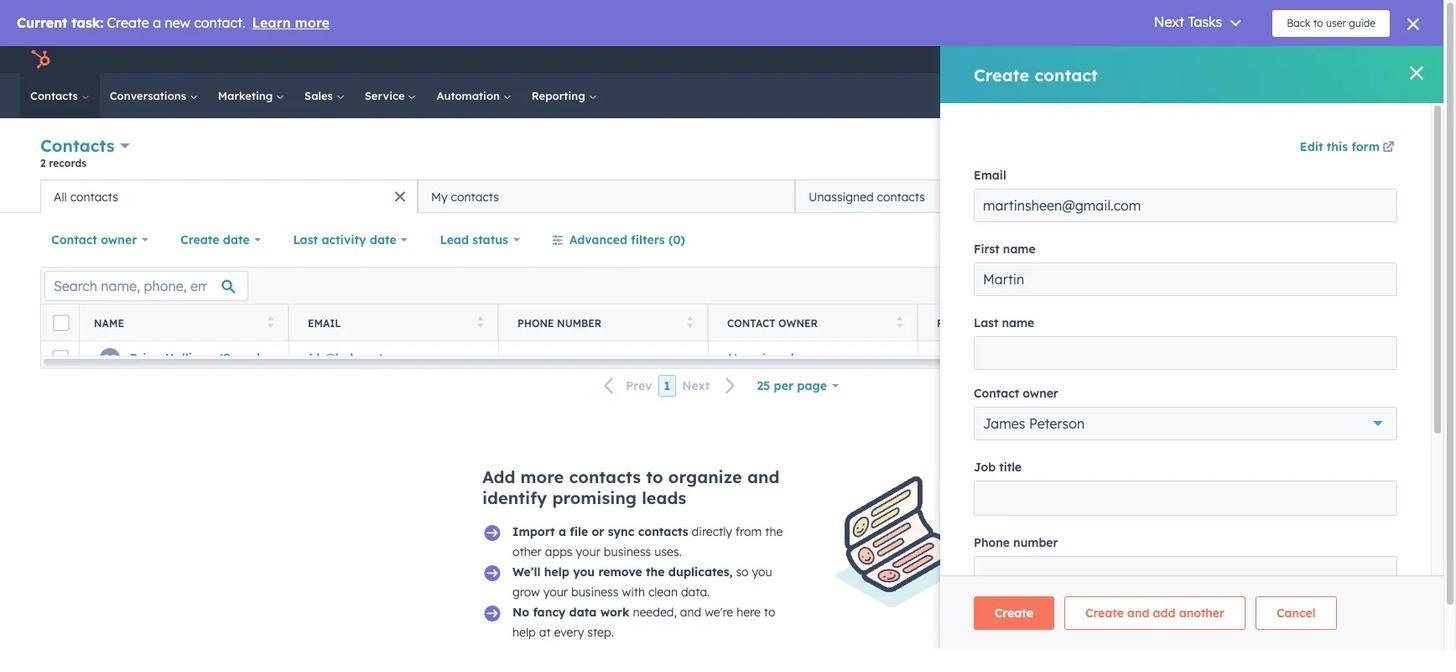 Task type: locate. For each thing, give the bounding box(es) containing it.
records
[[49, 157, 86, 170]]

1 vertical spatial add
[[483, 467, 516, 488]]

marketing link
[[208, 73, 295, 118]]

1 - from the left
[[519, 351, 524, 366]]

menu containing provation design studio
[[992, 46, 1424, 73]]

add left more on the bottom of page
[[483, 467, 516, 488]]

all for all views
[[1328, 189, 1343, 204]]

status
[[473, 232, 509, 248]]

help down the no
[[513, 625, 536, 640]]

0 horizontal spatial owner
[[101, 232, 137, 248]]

1 vertical spatial help
[[513, 625, 536, 640]]

0 horizontal spatial create
[[181, 232, 219, 248]]

menu
[[992, 46, 1424, 73]]

menu item
[[1081, 46, 1084, 73]]

create down all contacts button
[[181, 232, 219, 248]]

date down all contacts button
[[223, 232, 250, 248]]

0 vertical spatial create
[[1319, 147, 1351, 160]]

marketing
[[218, 89, 276, 102]]

all inside button
[[54, 189, 67, 204]]

your down file in the bottom of the page
[[576, 545, 601, 560]]

upgrade image
[[1004, 54, 1019, 69]]

0 horizontal spatial press to sort. image
[[267, 316, 274, 328]]

1 horizontal spatial date
[[370, 232, 397, 248]]

press to sort. element up next
[[687, 316, 693, 330]]

1 vertical spatial to
[[764, 605, 776, 620]]

all contacts button
[[40, 180, 418, 213]]

grow
[[513, 585, 540, 600]]

1 horizontal spatial and
[[748, 467, 780, 488]]

3 press to sort. element from the left
[[687, 316, 693, 330]]

primary company column header
[[918, 305, 1129, 342]]

date
[[223, 232, 250, 248], [370, 232, 397, 248]]

4 - from the left
[[943, 351, 948, 366]]

press to sort. image for phone number
[[687, 316, 693, 328]]

owner
[[101, 232, 137, 248], [779, 317, 818, 329]]

0 horizontal spatial all
[[54, 189, 67, 204]]

3 - from the left
[[939, 351, 943, 366]]

press to sort. image for contact owner press to sort. "element"
[[897, 316, 903, 328]]

0 vertical spatial your
[[576, 545, 601, 560]]

studio
[[1364, 53, 1397, 66]]

1 horizontal spatial help
[[545, 565, 570, 580]]

1 horizontal spatial all
[[1328, 189, 1343, 204]]

add left view in the right of the page
[[1209, 189, 1233, 204]]

4 press to sort. element from the left
[[897, 316, 903, 330]]

0 vertical spatial contact owner
[[51, 232, 137, 248]]

all
[[1328, 189, 1343, 204], [54, 189, 67, 204]]

create contact
[[1319, 147, 1390, 160]]

1 vertical spatial contacts
[[40, 135, 115, 156]]

name
[[94, 317, 124, 329]]

page
[[798, 379, 828, 394]]

your inside "directly from the other apps your business uses."
[[576, 545, 601, 560]]

press to sort. image
[[477, 316, 483, 328], [687, 316, 693, 328]]

create left the contact
[[1319, 147, 1351, 160]]

hubspot link
[[20, 50, 63, 70]]

0 vertical spatial to
[[646, 467, 664, 488]]

1 all from the left
[[1328, 189, 1343, 204]]

provation
[[1273, 53, 1323, 66]]

add inside add more contacts to organize and identify promising leads
[[483, 467, 516, 488]]

and down data. at bottom left
[[681, 605, 702, 620]]

business up data
[[572, 585, 619, 600]]

owner up search name, phone, email addresses, or company search field
[[101, 232, 137, 248]]

1
[[664, 379, 671, 394]]

1 -- from the left
[[519, 351, 528, 366]]

0 horizontal spatial and
[[681, 605, 702, 620]]

the right from
[[766, 525, 783, 540]]

1 vertical spatial unassigned
[[729, 351, 794, 366]]

0 horizontal spatial help
[[513, 625, 536, 640]]

contacts inside add more contacts to organize and identify promising leads
[[569, 467, 641, 488]]

you inside so you grow your business with clean data.
[[752, 565, 773, 580]]

unassigned for unassigned contacts
[[809, 189, 874, 204]]

bh@hubspot.com button
[[289, 342, 499, 375]]

press to sort. image up next
[[687, 316, 693, 328]]

1 horizontal spatial to
[[764, 605, 776, 620]]

contacts up records
[[40, 135, 115, 156]]

press to sort. image left phone
[[477, 316, 483, 328]]

so you grow your business with clean data.
[[513, 565, 773, 600]]

your up fancy
[[544, 585, 568, 600]]

to
[[646, 467, 664, 488], [764, 605, 776, 620]]

so
[[736, 565, 749, 580]]

settings image
[[1191, 53, 1207, 68]]

you right so
[[752, 565, 773, 580]]

create inside create date popup button
[[181, 232, 219, 248]]

owner up unassigned button
[[779, 317, 818, 329]]

primary company
[[937, 317, 1039, 329]]

bh@hubspot.com
[[309, 351, 411, 366]]

2
[[40, 157, 46, 170]]

1 horizontal spatial --
[[939, 351, 948, 366]]

date right activity
[[370, 232, 397, 248]]

0 horizontal spatial your
[[544, 585, 568, 600]]

contacts down hubspot link
[[30, 89, 81, 102]]

unassigned for unassigned
[[729, 351, 794, 366]]

contacts link
[[20, 73, 100, 118]]

to right here
[[764, 605, 776, 620]]

1 horizontal spatial the
[[766, 525, 783, 540]]

0 vertical spatial business
[[604, 545, 652, 560]]

contact owner
[[51, 232, 137, 248], [728, 317, 818, 329]]

1 press to sort. image from the left
[[477, 316, 483, 328]]

1 horizontal spatial your
[[576, 545, 601, 560]]

1 horizontal spatial add
[[1209, 189, 1233, 204]]

2 date from the left
[[370, 232, 397, 248]]

all contacts
[[54, 189, 118, 204]]

contact up 25
[[728, 317, 776, 329]]

the up clean
[[646, 565, 665, 580]]

pagination navigation
[[594, 375, 746, 397]]

0 horizontal spatial contact owner
[[51, 232, 137, 248]]

1 press to sort. image from the left
[[267, 316, 274, 328]]

notifications image
[[1220, 54, 1235, 69]]

to inside needed, and we're here to help at every step.
[[764, 605, 776, 620]]

import
[[513, 525, 555, 540]]

1 vertical spatial your
[[544, 585, 568, 600]]

(sample
[[219, 351, 267, 366]]

design
[[1326, 53, 1361, 66]]

1 vertical spatial contact owner
[[728, 317, 818, 329]]

0 vertical spatial contact
[[51, 232, 97, 248]]

business
[[604, 545, 652, 560], [572, 585, 619, 600]]

0 horizontal spatial press to sort. image
[[477, 316, 483, 328]]

1 vertical spatial business
[[572, 585, 619, 600]]

1 vertical spatial the
[[646, 565, 665, 580]]

1 you from the left
[[573, 565, 595, 580]]

provation design studio button
[[1245, 46, 1423, 73]]

contacts
[[70, 189, 118, 204], [451, 189, 499, 204], [878, 189, 926, 204], [569, 467, 641, 488], [638, 525, 689, 540]]

0 horizontal spatial to
[[646, 467, 664, 488]]

0 vertical spatial owner
[[101, 232, 137, 248]]

all down the 2 records
[[54, 189, 67, 204]]

marketplaces button
[[1118, 46, 1153, 73]]

press to sort. element up contact) at left
[[267, 316, 274, 330]]

0 vertical spatial and
[[748, 467, 780, 488]]

0 horizontal spatial contact
[[51, 232, 97, 248]]

needed,
[[633, 605, 677, 620]]

press to sort. element left phone
[[477, 316, 483, 330]]

every
[[554, 625, 584, 640]]

apps
[[545, 545, 573, 560]]

-- down primary
[[939, 351, 948, 366]]

prev button
[[594, 375, 658, 397]]

contact down 'all contacts'
[[51, 232, 97, 248]]

contacts for my contacts
[[451, 189, 499, 204]]

date inside popup button
[[223, 232, 250, 248]]

press to sort. image
[[267, 316, 274, 328], [897, 316, 903, 328]]

lead
[[440, 232, 469, 248]]

0 vertical spatial unassigned
[[809, 189, 874, 204]]

import a file or sync contacts
[[513, 525, 689, 540]]

help
[[545, 565, 570, 580], [513, 625, 536, 640]]

0 vertical spatial contacts
[[30, 89, 81, 102]]

you left remove
[[573, 565, 595, 580]]

automation link
[[427, 73, 522, 118]]

contact owner down 'all contacts'
[[51, 232, 137, 248]]

2 press to sort. image from the left
[[687, 316, 693, 328]]

other
[[513, 545, 542, 560]]

remove
[[599, 565, 643, 580]]

1 horizontal spatial press to sort. image
[[687, 316, 693, 328]]

1 date from the left
[[223, 232, 250, 248]]

0 vertical spatial add
[[1209, 189, 1233, 204]]

help inside needed, and we're here to help at every step.
[[513, 625, 536, 640]]

1 vertical spatial contact
[[728, 317, 776, 329]]

1 horizontal spatial create
[[1319, 147, 1351, 160]]

data.
[[681, 585, 710, 600]]

your inside so you grow your business with clean data.
[[544, 585, 568, 600]]

advanced
[[570, 232, 628, 248]]

and up from
[[748, 467, 780, 488]]

contacts button
[[40, 133, 130, 158]]

2 press to sort. image from the left
[[897, 316, 903, 328]]

0 horizontal spatial unassigned
[[729, 351, 794, 366]]

-
[[519, 351, 524, 366], [524, 351, 528, 366], [939, 351, 943, 366], [943, 351, 948, 366]]

1 vertical spatial create
[[181, 232, 219, 248]]

and
[[748, 467, 780, 488], [681, 605, 702, 620]]

sales link
[[295, 73, 355, 118]]

contact
[[51, 232, 97, 248], [728, 317, 776, 329]]

service link
[[355, 73, 427, 118]]

service
[[365, 89, 408, 102]]

press to sort. image up contact) at left
[[267, 316, 274, 328]]

2 you from the left
[[752, 565, 773, 580]]

no
[[513, 605, 530, 620]]

0 horizontal spatial date
[[223, 232, 250, 248]]

contact owner up unassigned button
[[728, 317, 818, 329]]

create inside create contact button
[[1319, 147, 1351, 160]]

contacts
[[30, 89, 81, 102], [40, 135, 115, 156]]

--
[[519, 351, 528, 366], [939, 351, 948, 366]]

press to sort. element left primary
[[897, 316, 903, 330]]

2 all from the left
[[54, 189, 67, 204]]

help down apps on the bottom
[[545, 565, 570, 580]]

to left 'organize'
[[646, 467, 664, 488]]

contact)
[[271, 351, 321, 366]]

2 press to sort. element from the left
[[477, 316, 483, 330]]

1 horizontal spatial contact owner
[[728, 317, 818, 329]]

business up we'll help you remove the duplicates,
[[604, 545, 652, 560]]

-- down phone
[[519, 351, 528, 366]]

lead status
[[440, 232, 509, 248]]

all left "views" at the right
[[1328, 189, 1343, 204]]

the inside "directly from the other apps your business uses."
[[766, 525, 783, 540]]

1 horizontal spatial you
[[752, 565, 773, 580]]

press to sort. element
[[267, 316, 274, 330], [477, 316, 483, 330], [687, 316, 693, 330], [897, 316, 903, 330]]

add inside popup button
[[1209, 189, 1233, 204]]

my contacts
[[431, 189, 499, 204]]

(0)
[[669, 232, 686, 248]]

view
[[1236, 189, 1263, 204]]

1 horizontal spatial owner
[[779, 317, 818, 329]]

halligan
[[165, 351, 215, 366]]

0 horizontal spatial you
[[573, 565, 595, 580]]

next
[[682, 379, 710, 394]]

more
[[521, 467, 564, 488]]

phone number
[[518, 317, 602, 329]]

james peterson image
[[1255, 52, 1270, 67]]

unassigned contacts
[[809, 189, 926, 204]]

0 horizontal spatial add
[[483, 467, 516, 488]]

marketplaces image
[[1128, 54, 1143, 69]]

0 vertical spatial help
[[545, 565, 570, 580]]

add
[[1209, 189, 1233, 204], [483, 467, 516, 488]]

upgrade
[[1022, 55, 1069, 68]]

press to sort. image left primary
[[897, 316, 903, 328]]

0 horizontal spatial --
[[519, 351, 528, 366]]

contacts inside popup button
[[40, 135, 115, 156]]

work
[[601, 605, 630, 620]]

1 horizontal spatial unassigned
[[809, 189, 874, 204]]

1 vertical spatial and
[[681, 605, 702, 620]]

1 horizontal spatial press to sort. image
[[897, 316, 903, 328]]

0 vertical spatial the
[[766, 525, 783, 540]]

date inside popup button
[[370, 232, 397, 248]]

calling icon button
[[1086, 49, 1115, 70]]



Task type: vqa. For each thing, say whether or not it's contained in the screenshot.


Task type: describe. For each thing, give the bounding box(es) containing it.
1 press to sort. element from the left
[[267, 316, 274, 330]]

help button
[[1157, 46, 1185, 73]]

from
[[736, 525, 762, 540]]

promising
[[553, 488, 637, 509]]

views
[[1346, 189, 1379, 204]]

reporting link
[[522, 73, 607, 118]]

25 per page
[[757, 379, 828, 394]]

activity
[[322, 232, 366, 248]]

contact inside popup button
[[51, 232, 97, 248]]

contacts for unassigned contacts
[[878, 189, 926, 204]]

calling icon image
[[1093, 53, 1108, 68]]

contact owner inside popup button
[[51, 232, 137, 248]]

reporting
[[532, 89, 589, 102]]

brian halligan (sample contact) link
[[130, 351, 321, 366]]

create for create contact
[[1319, 147, 1351, 160]]

leads
[[642, 488, 687, 509]]

provation design studio
[[1273, 53, 1397, 66]]

1 horizontal spatial contact
[[728, 317, 776, 329]]

we're
[[705, 605, 734, 620]]

uses.
[[655, 545, 682, 560]]

hubspot image
[[30, 50, 50, 70]]

sync
[[608, 525, 635, 540]]

press to sort. image for email
[[477, 316, 483, 328]]

duplicates,
[[669, 565, 733, 580]]

0 horizontal spatial the
[[646, 565, 665, 580]]

press to sort. element for email
[[477, 316, 483, 330]]

search button
[[1401, 81, 1429, 110]]

-- inside button
[[519, 351, 528, 366]]

Search HubSpot search field
[[1209, 81, 1414, 110]]

filters
[[631, 232, 665, 248]]

to inside add more contacts to organize and identify promising leads
[[646, 467, 664, 488]]

sales
[[305, 89, 336, 102]]

contact owner button
[[40, 223, 160, 257]]

press to sort. element for contact owner
[[897, 316, 903, 330]]

press to sort. element for phone number
[[687, 316, 693, 330]]

data
[[570, 605, 597, 620]]

prev
[[626, 379, 653, 394]]

directly from the other apps your business uses.
[[513, 525, 783, 560]]

directly
[[692, 525, 733, 540]]

and inside add more contacts to organize and identify promising leads
[[748, 467, 780, 488]]

advanced filters (0) button
[[541, 223, 696, 257]]

no fancy data work
[[513, 605, 630, 620]]

per
[[774, 379, 794, 394]]

add view (3/5)
[[1209, 189, 1296, 204]]

brian
[[130, 351, 162, 366]]

brian halligan (sample contact)
[[130, 351, 321, 366]]

press to sort. image for first press to sort. "element" from left
[[267, 316, 274, 328]]

2 -- from the left
[[939, 351, 948, 366]]

file
[[570, 525, 588, 540]]

fancy
[[533, 605, 566, 620]]

company
[[988, 317, 1039, 329]]

advanced filters (0)
[[570, 232, 686, 248]]

primary
[[937, 317, 985, 329]]

owner inside popup button
[[101, 232, 137, 248]]

organize
[[669, 467, 743, 488]]

conversations link
[[100, 73, 208, 118]]

last activity date button
[[282, 223, 419, 257]]

contact
[[1354, 147, 1390, 160]]

help image
[[1163, 54, 1178, 69]]

last activity date
[[293, 232, 397, 248]]

1 vertical spatial owner
[[779, 317, 818, 329]]

business inside "directly from the other apps your business uses."
[[604, 545, 652, 560]]

unassigned button
[[708, 342, 918, 375]]

add for add more contacts to organize and identify promising leads
[[483, 467, 516, 488]]

my
[[431, 189, 448, 204]]

bh@hubspot.com link
[[309, 351, 411, 366]]

unassigned contacts button
[[796, 180, 1173, 213]]

2 - from the left
[[524, 351, 528, 366]]

lead status button
[[429, 223, 531, 257]]

all views
[[1328, 189, 1379, 204]]

search image
[[1409, 90, 1421, 102]]

2 records
[[40, 157, 86, 170]]

1 button
[[658, 375, 677, 397]]

create date button
[[170, 223, 272, 257]]

a
[[559, 525, 567, 540]]

conversations
[[110, 89, 190, 102]]

identify
[[483, 488, 547, 509]]

here
[[737, 605, 761, 620]]

add for add view (3/5)
[[1209, 189, 1233, 204]]

create contact button
[[1305, 141, 1404, 167]]

automation
[[437, 89, 503, 102]]

at
[[539, 625, 551, 640]]

last
[[293, 232, 318, 248]]

all views link
[[1317, 180, 1390, 213]]

phone
[[518, 317, 554, 329]]

add view (3/5) button
[[1180, 180, 1317, 213]]

add more contacts to organize and identify promising leads
[[483, 467, 780, 509]]

email
[[308, 317, 341, 329]]

25
[[757, 379, 771, 394]]

25 per page button
[[746, 369, 850, 403]]

settings link
[[1188, 51, 1209, 68]]

(3/5)
[[1267, 189, 1296, 204]]

step.
[[588, 625, 614, 640]]

and inside needed, and we're here to help at every step.
[[681, 605, 702, 620]]

contacts banner
[[40, 132, 1404, 180]]

we'll help you remove the duplicates,
[[513, 565, 733, 580]]

create for create date
[[181, 232, 219, 248]]

all for all contacts
[[54, 189, 67, 204]]

contacts for all contacts
[[70, 189, 118, 204]]

clean
[[649, 585, 678, 600]]

we'll
[[513, 565, 541, 580]]

notifications button
[[1213, 46, 1241, 73]]

create date
[[181, 232, 250, 248]]

-- button
[[499, 342, 708, 375]]

Search name, phone, email addresses, or company search field
[[44, 271, 248, 301]]

with
[[622, 585, 645, 600]]

business inside so you grow your business with clean data.
[[572, 585, 619, 600]]



